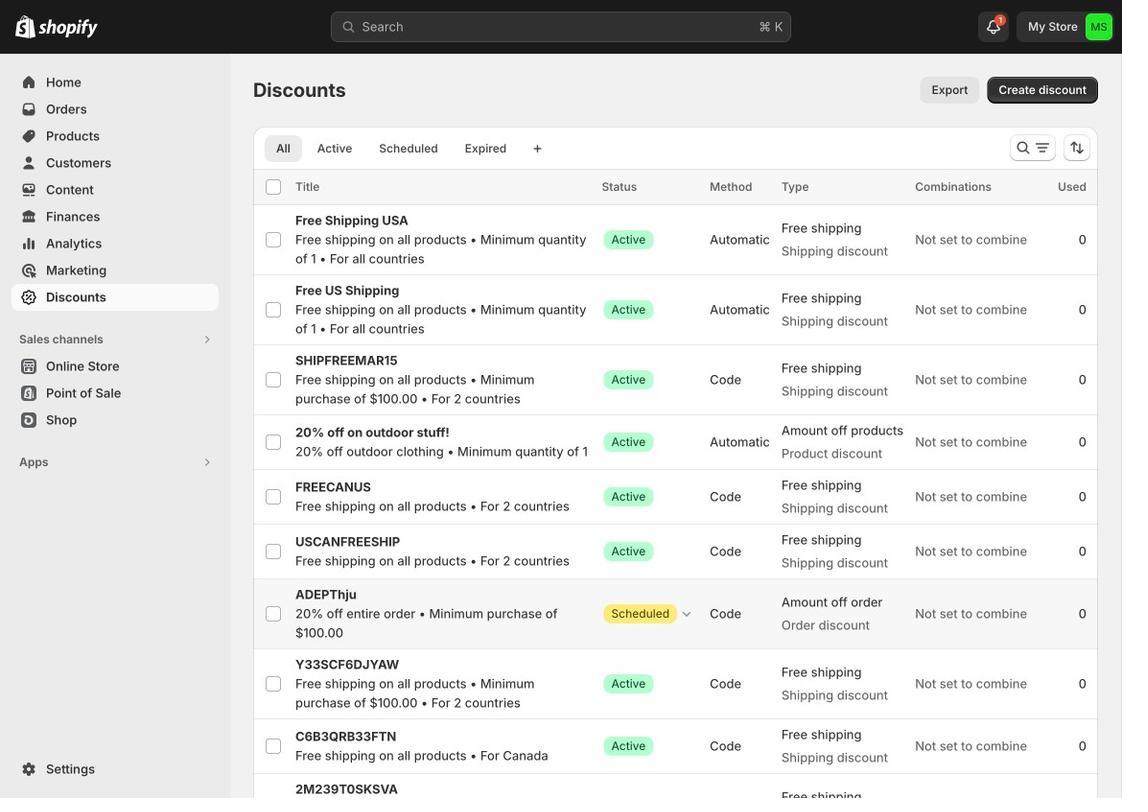 Task type: locate. For each thing, give the bounding box(es) containing it.
shopify image
[[15, 15, 35, 38]]

shopify image
[[38, 19, 98, 38]]

tab list
[[261, 134, 522, 162]]



Task type: vqa. For each thing, say whether or not it's contained in the screenshot.
bottom Sessions
no



Task type: describe. For each thing, give the bounding box(es) containing it.
my store image
[[1086, 13, 1113, 40]]



